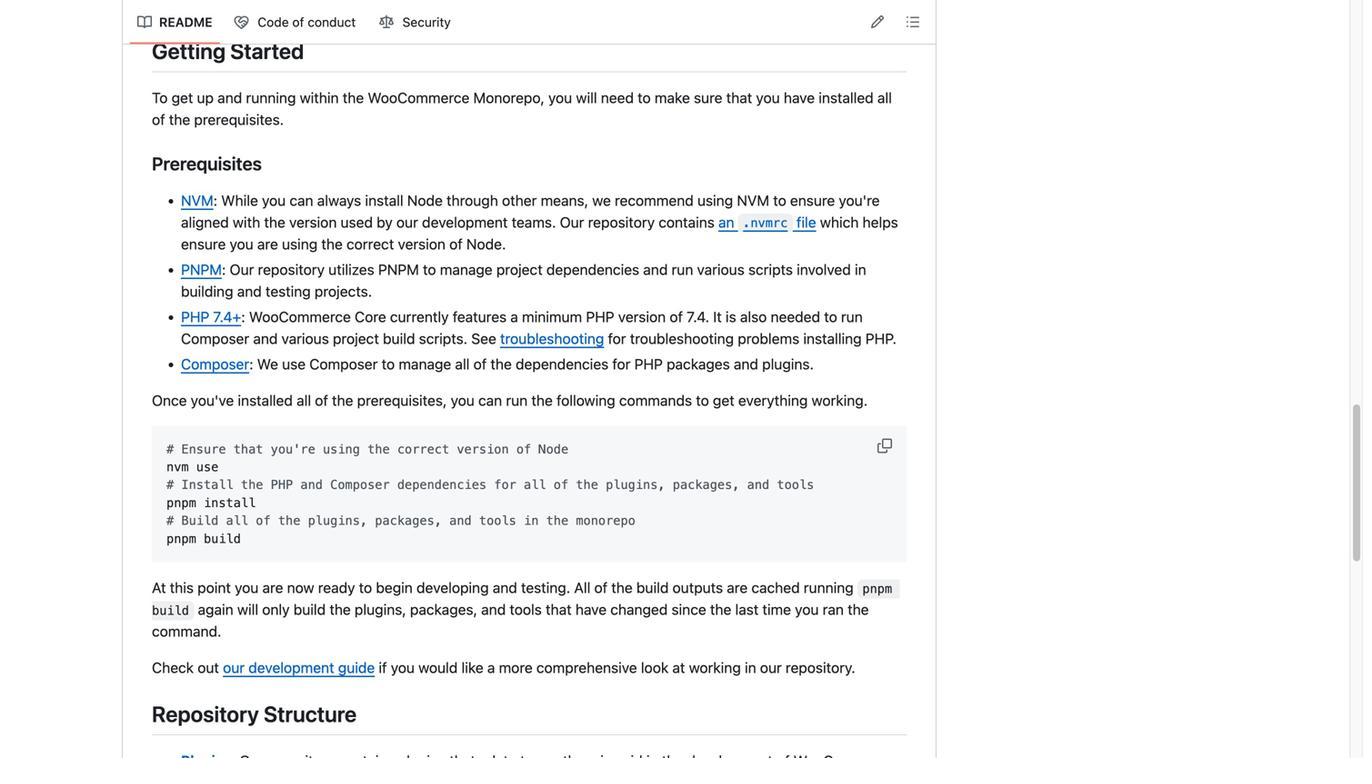 Task type: locate. For each thing, give the bounding box(es) containing it.
1 vertical spatial that
[[233, 442, 263, 456]]

0 horizontal spatial install
[[204, 496, 256, 510]]

1 horizontal spatial a
[[511, 308, 518, 325]]

: woocommerce core currently features a minimum php version of 7.4. it is also needed to run composer and various project build scripts. see
[[181, 308, 863, 347]]

1 horizontal spatial correct
[[397, 442, 449, 456]]

conduct
[[308, 15, 356, 30]]

pnpm up building
[[181, 261, 222, 278]]

2 horizontal spatial using
[[698, 192, 733, 209]]

testing
[[266, 283, 311, 300]]

can inside : while you can always install node through other means, we recommend using nvm to ensure you're aligned with the version used by our development teams. our repository contains
[[290, 192, 313, 209]]

in right working on the right of page
[[745, 660, 756, 677]]

have
[[784, 89, 815, 106], [576, 601, 607, 619]]

the up utilizes
[[321, 235, 343, 253]]

are
[[257, 235, 278, 253], [262, 580, 283, 597], [727, 580, 748, 597]]

developing
[[417, 580, 489, 597]]

build up changed
[[637, 580, 669, 597]]

prerequisites,
[[357, 392, 447, 409]]

getting
[[152, 38, 226, 64]]

2 horizontal spatial in
[[855, 261, 867, 278]]

version inside : woocommerce core currently features a minimum php version of 7.4. it is also needed to run composer and various project build scripts. see
[[618, 308, 666, 325]]

0 horizontal spatial running
[[246, 89, 296, 106]]

list
[[130, 8, 460, 37]]

installed down edit file image
[[819, 89, 874, 106]]

node inside : while you can always install node through other means, we recommend using nvm to ensure you're aligned with the version used by our development teams. our repository contains
[[407, 192, 443, 209]]

to up currently
[[423, 261, 436, 278]]

the right within
[[343, 89, 364, 106]]

monorepo
[[576, 514, 636, 528]]

2 vertical spatial using
[[323, 442, 360, 456]]

0 horizontal spatial ensure
[[181, 235, 226, 253]]

0 vertical spatial ensure
[[790, 192, 835, 209]]

php right install
[[271, 478, 293, 492]]

woocommerce
[[368, 89, 470, 106], [249, 308, 351, 325]]

more
[[499, 660, 533, 677]]

1 vertical spatial you're
[[271, 442, 315, 456]]

manage for project
[[440, 261, 493, 278]]

to inside : woocommerce core currently features a minimum php version of 7.4. it is also needed to run composer and various project build scripts. see
[[824, 308, 838, 325]]

troubleshooting down the minimum
[[500, 330, 604, 347]]

of right build
[[256, 514, 271, 528]]

will left need
[[576, 89, 597, 106]]

you right "point"
[[235, 580, 259, 597]]

correct inside # ensure that you're using the correct version of node nvm use # install the php and composer dependencies for all of the plugins, packages, and tools pnpm install # build all of the plugins, packages, and tools in the monorepo pnpm build
[[397, 442, 449, 456]]

cached
[[752, 580, 800, 597]]

of inside which helps ensure you are using the correct version of node.
[[449, 235, 463, 253]]

ensure down 'aligned'
[[181, 235, 226, 253]]

running inside to get up and running within the woocommerce monorepo, you will need to make sure that you have installed all of the prerequisites.
[[246, 89, 296, 106]]

0 vertical spatial running
[[246, 89, 296, 106]]

using down prerequisites,
[[323, 442, 360, 456]]

0 vertical spatial that
[[726, 89, 753, 106]]

: inside : while you can always install node through other means, we recommend using nvm to ensure you're aligned with the version used by our development teams. our repository contains
[[213, 192, 218, 209]]

project
[[497, 261, 543, 278], [333, 330, 379, 347]]

for
[[608, 330, 626, 347], [613, 355, 631, 373], [494, 478, 517, 492]]

1 vertical spatial node
[[539, 442, 569, 456]]

are for using
[[257, 235, 278, 253]]

install inside : while you can always install node through other means, we recommend using nvm to ensure you're aligned with the version used by our development teams. our repository contains
[[365, 192, 404, 209]]

of right the all
[[594, 580, 608, 597]]

are up only on the bottom left of the page
[[262, 580, 283, 597]]

within
[[300, 89, 339, 106]]

0 vertical spatial woocommerce
[[368, 89, 470, 106]]

you right if
[[391, 660, 415, 677]]

plugins, up monorepo
[[606, 478, 665, 492]]

0 vertical spatial using
[[698, 192, 733, 209]]

get down the packages
[[713, 392, 735, 409]]

pnpm
[[166, 496, 196, 510], [166, 532, 196, 546], [863, 582, 892, 596]]

0 vertical spatial correct
[[347, 235, 394, 253]]

make
[[655, 89, 690, 106]]

ensure
[[790, 192, 835, 209], [181, 235, 226, 253]]

can down composer : we use composer to manage all of the dependencies for php packages and plugins.
[[478, 392, 502, 409]]

get right to in the left of the page
[[172, 89, 193, 106]]

nvm
[[166, 460, 189, 474]]

1 horizontal spatial in
[[745, 660, 756, 677]]

look
[[641, 660, 669, 677]]

you right while in the top left of the page
[[262, 192, 286, 209]]

can left "always" in the left of the page
[[290, 192, 313, 209]]

through
[[447, 192, 498, 209]]

correct down prerequisites,
[[397, 442, 449, 456]]

1 horizontal spatial node
[[539, 442, 569, 456]]

pnpm right utilizes
[[378, 261, 419, 278]]

node.
[[467, 235, 506, 253]]

1 horizontal spatial woocommerce
[[368, 89, 470, 106]]

version
[[289, 214, 337, 231], [398, 235, 446, 253], [618, 308, 666, 325], [457, 442, 509, 456]]

dependencies
[[547, 261, 640, 278], [516, 355, 609, 373], [397, 478, 487, 492]]

1 horizontal spatial install
[[365, 192, 404, 209]]

to up 'installing'
[[824, 308, 838, 325]]

version left "node."
[[398, 235, 446, 253]]

php inside : woocommerce core currently features a minimum php version of 7.4. it is also needed to run composer and various project build scripts. see
[[586, 308, 615, 325]]

1 horizontal spatial have
[[784, 89, 815, 106]]

that
[[726, 89, 753, 106], [233, 442, 263, 456], [546, 601, 572, 619]]

the right ran
[[848, 601, 869, 619]]

1 horizontal spatial nvm
[[737, 192, 770, 209]]

build
[[181, 514, 219, 528]]

0 horizontal spatial nvm
[[181, 192, 213, 209]]

1 horizontal spatial installed
[[819, 89, 874, 106]]

the
[[343, 89, 364, 106], [169, 111, 190, 128], [264, 214, 285, 231], [321, 235, 343, 253], [491, 355, 512, 373], [332, 392, 353, 409], [532, 392, 553, 409], [368, 442, 390, 456], [241, 478, 263, 492], [576, 478, 598, 492], [278, 514, 301, 528], [546, 514, 569, 528], [612, 580, 633, 597], [330, 601, 351, 619], [710, 601, 732, 619], [848, 601, 869, 619]]

use up install
[[196, 460, 219, 474]]

version down "always" in the left of the page
[[289, 214, 337, 231]]

correct
[[347, 235, 394, 253], [397, 442, 449, 456]]

1 horizontal spatial pnpm
[[378, 261, 419, 278]]

of left "node."
[[449, 235, 463, 253]]

1 horizontal spatial our
[[560, 214, 584, 231]]

would
[[419, 660, 458, 677]]

2 vertical spatial #
[[166, 514, 174, 528]]

code of conduct
[[258, 15, 356, 30]]

tools up at this point you are now ready to begin developing and testing. all of the build outputs are cached running
[[479, 514, 517, 528]]

1 vertical spatial using
[[282, 235, 318, 253]]

of down following
[[554, 478, 569, 492]]

version left 7.4.
[[618, 308, 666, 325]]

1 vertical spatial #
[[166, 478, 174, 492]]

version inside which helps ensure you are using the correct version of node.
[[398, 235, 446, 253]]

install
[[365, 192, 404, 209], [204, 496, 256, 510]]

1 horizontal spatial you're
[[839, 192, 880, 209]]

our inside the : our repository utilizes pnpm to manage project dependencies and run various scripts involved in building and testing projects.
[[230, 261, 254, 278]]

an .nvmrc file
[[719, 214, 816, 231]]

woocommerce down 'security' link
[[368, 89, 470, 106]]

features
[[453, 308, 507, 325]]

in right involved
[[855, 261, 867, 278]]

a right like at bottom left
[[487, 660, 495, 677]]

for up commands
[[613, 355, 631, 373]]

you're up which
[[839, 192, 880, 209]]

: inside the : our repository utilizes pnpm to manage project dependencies and run various scripts involved in building and testing projects.
[[222, 261, 226, 278]]

1 vertical spatial development
[[249, 660, 334, 677]]

prerequisites
[[152, 153, 262, 174]]

: for php 7.4+
[[241, 308, 245, 325]]

1 vertical spatial manage
[[399, 355, 451, 373]]

use
[[282, 355, 306, 373], [196, 460, 219, 474]]

copy image
[[878, 439, 892, 453]]

the up monorepo
[[576, 478, 598, 492]]

0 vertical spatial you're
[[839, 192, 880, 209]]

the up now
[[278, 514, 301, 528]]

get inside to get up and running within the woocommerce monorepo, you will need to make sure that you have installed all of the prerequisites.
[[172, 89, 193, 106]]

build down build
[[204, 532, 241, 546]]

that right sure
[[726, 89, 753, 106]]

working.
[[812, 392, 868, 409]]

needed
[[771, 308, 821, 325]]

list containing readme
[[130, 8, 460, 37]]

like
[[462, 660, 484, 677]]

are down "with"
[[257, 235, 278, 253]]

project down core
[[333, 330, 379, 347]]

3 # from the top
[[166, 514, 174, 528]]

1 pnpm from the left
[[181, 261, 222, 278]]

the right "with"
[[264, 214, 285, 231]]

node
[[407, 192, 443, 209], [539, 442, 569, 456]]

1 vertical spatial various
[[282, 330, 329, 347]]

node down following
[[539, 442, 569, 456]]

1 horizontal spatial running
[[804, 580, 854, 597]]

using
[[698, 192, 733, 209], [282, 235, 318, 253], [323, 442, 360, 456]]

0 vertical spatial development
[[422, 214, 508, 231]]

0 horizontal spatial woocommerce
[[249, 308, 351, 325]]

manage for all
[[399, 355, 451, 373]]

2 vertical spatial that
[[546, 601, 572, 619]]

repository up testing
[[258, 261, 325, 278]]

that inside to get up and running within the woocommerce monorepo, you will need to make sure that you have installed all of the prerequisites.
[[726, 89, 753, 106]]

run
[[672, 261, 693, 278], [841, 308, 863, 325], [506, 392, 528, 409]]

nvm
[[181, 192, 213, 209], [737, 192, 770, 209]]

you inside which helps ensure you are using the correct version of node.
[[230, 235, 254, 253]]

nvm up an .nvmrc file
[[737, 192, 770, 209]]

install down install
[[204, 496, 256, 510]]

of down once you've installed all of the prerequisites, you can run the following commands to get everything working.
[[517, 442, 531, 456]]

various down testing
[[282, 330, 329, 347]]

installed down we
[[238, 392, 293, 409]]

1 horizontal spatial ensure
[[790, 192, 835, 209]]

2 nvm from the left
[[737, 192, 770, 209]]

the down prerequisites,
[[368, 442, 390, 456]]

0 vertical spatial in
[[855, 261, 867, 278]]

2 vertical spatial plugins,
[[355, 601, 406, 619]]

get
[[172, 89, 193, 106], [713, 392, 735, 409]]

tools down testing.
[[510, 601, 542, 619]]

2 horizontal spatial run
[[841, 308, 863, 325]]

manage inside the : our repository utilizes pnpm to manage project dependencies and run various scripts involved in building and testing projects.
[[440, 261, 493, 278]]

nvm up 'aligned'
[[181, 192, 213, 209]]

1 troubleshooting from the left
[[500, 330, 604, 347]]

1 vertical spatial will
[[237, 601, 258, 619]]

2 horizontal spatial that
[[726, 89, 753, 106]]

plugins, down begin
[[355, 601, 406, 619]]

0 vertical spatial manage
[[440, 261, 493, 278]]

book image
[[137, 15, 152, 30]]

core
[[355, 308, 386, 325]]

our right out
[[223, 660, 245, 677]]

the down see
[[491, 355, 512, 373]]

various up it
[[697, 261, 745, 278]]

0 vertical spatial node
[[407, 192, 443, 209]]

2 vertical spatial dependencies
[[397, 478, 487, 492]]

tools inside "again will only build the plugins, packages, and tools that have changed since the last time you ran the command."
[[510, 601, 542, 619]]

1 horizontal spatial get
[[713, 392, 735, 409]]

0 horizontal spatial get
[[172, 89, 193, 106]]

you
[[549, 89, 572, 106], [756, 89, 780, 106], [262, 192, 286, 209], [230, 235, 254, 253], [451, 392, 475, 409], [235, 580, 259, 597], [795, 601, 819, 619], [391, 660, 415, 677]]

troubleshooting down 7.4.
[[630, 330, 734, 347]]

0 vertical spatial project
[[497, 261, 543, 278]]

2 # from the top
[[166, 478, 174, 492]]

1 horizontal spatial development
[[422, 214, 508, 231]]

ensure inside which helps ensure you are using the correct version of node.
[[181, 235, 226, 253]]

plugins, inside "again will only build the plugins, packages, and tools that have changed since the last time you ran the command."
[[355, 601, 406, 619]]

run down contains at the top
[[672, 261, 693, 278]]

0 vertical spatial can
[[290, 192, 313, 209]]

to left begin
[[359, 580, 372, 597]]

0 horizontal spatial installed
[[238, 392, 293, 409]]

manage
[[440, 261, 493, 278], [399, 355, 451, 373]]

our
[[397, 214, 418, 231], [223, 660, 245, 677], [760, 660, 782, 677]]

#
[[166, 442, 174, 456], [166, 478, 174, 492], [166, 514, 174, 528]]

are up last
[[727, 580, 748, 597]]

0 vertical spatial dependencies
[[547, 261, 640, 278]]

0 vertical spatial repository
[[588, 214, 655, 231]]

building
[[181, 283, 233, 300]]

repository inside : while you can always install node through other means, we recommend using nvm to ensure you're aligned with the version used by our development teams. our repository contains
[[588, 214, 655, 231]]

following
[[557, 392, 616, 409]]

0 vertical spatial get
[[172, 89, 193, 106]]

development up structure
[[249, 660, 334, 677]]

project inside : woocommerce core currently features a minimum php version of 7.4. it is also needed to run composer and various project build scripts. see
[[333, 330, 379, 347]]

all inside to get up and running within the woocommerce monorepo, you will need to make sure that you have installed all of the prerequisites.
[[878, 89, 892, 106]]

last
[[735, 601, 759, 619]]

are inside which helps ensure you are using the correct version of node.
[[257, 235, 278, 253]]

the left following
[[532, 392, 553, 409]]

: for nvm
[[213, 192, 218, 209]]

run down composer : we use composer to manage all of the dependencies for php packages and plugins.
[[506, 392, 528, 409]]

composer inside : woocommerce core currently features a minimum php version of 7.4. it is also needed to run composer and various project build scripts. see
[[181, 330, 249, 347]]

prerequisites.
[[194, 111, 284, 128]]

this
[[170, 580, 194, 597]]

packages
[[667, 355, 730, 373]]

2 pnpm from the left
[[378, 261, 419, 278]]

out
[[198, 660, 219, 677]]

security
[[403, 15, 451, 30]]

ensure up file
[[790, 192, 835, 209]]

have inside "again will only build the plugins, packages, and tools that have changed since the last time you ran the command."
[[576, 601, 607, 619]]

1 horizontal spatial will
[[576, 89, 597, 106]]

1 horizontal spatial run
[[672, 261, 693, 278]]

our down "means,"
[[560, 214, 584, 231]]

outline image
[[906, 15, 921, 29]]

for down once you've installed all of the prerequisites, you can run the following commands to get everything working.
[[494, 478, 517, 492]]

is
[[726, 308, 736, 325]]

0 horizontal spatial using
[[282, 235, 318, 253]]

0 horizontal spatial will
[[237, 601, 258, 619]]

2 vertical spatial run
[[506, 392, 528, 409]]

by
[[377, 214, 393, 231]]

correct down used
[[347, 235, 394, 253]]

php right the minimum
[[586, 308, 615, 325]]

0 horizontal spatial can
[[290, 192, 313, 209]]

1 horizontal spatial project
[[497, 261, 543, 278]]

0 horizontal spatial project
[[333, 330, 379, 347]]

ran
[[823, 601, 844, 619]]

you down "with"
[[230, 235, 254, 253]]

development inside : while you can always install node through other means, we recommend using nvm to ensure you're aligned with the version used by our development teams. our repository contains
[[422, 214, 508, 231]]

will
[[576, 89, 597, 106], [237, 601, 258, 619]]

that inside # ensure that you're using the correct version of node nvm use # install the php and composer dependencies for all of the plugins, packages, and tools pnpm install # build all of the plugins, packages, and tools in the monorepo pnpm build
[[233, 442, 263, 456]]

run up 'installing'
[[841, 308, 863, 325]]

1 horizontal spatial repository
[[588, 214, 655, 231]]

1 vertical spatial have
[[576, 601, 607, 619]]

build down currently
[[383, 330, 415, 347]]

at this point you are now ready to begin developing and testing. all of the build outputs are cached running
[[152, 580, 858, 597]]

plugins.
[[762, 355, 814, 373]]

the right install
[[241, 478, 263, 492]]

0 horizontal spatial a
[[487, 660, 495, 677]]

1 vertical spatial ensure
[[181, 235, 226, 253]]

plugins, up ready
[[308, 514, 368, 528]]

0 vertical spatial our
[[560, 214, 584, 231]]

you inside "again will only build the plugins, packages, and tools that have changed since the last time you ran the command."
[[795, 601, 819, 619]]

0 horizontal spatial use
[[196, 460, 219, 474]]

.nvmrc
[[743, 216, 788, 230]]

0 horizontal spatial various
[[282, 330, 329, 347]]

with
[[233, 214, 260, 231]]

1 vertical spatial running
[[804, 580, 854, 597]]

of inside to get up and running within the woocommerce monorepo, you will need to make sure that you have installed all of the prerequisites.
[[152, 111, 165, 128]]

build down now
[[294, 601, 326, 619]]

0 vertical spatial #
[[166, 442, 174, 456]]

that down testing.
[[546, 601, 572, 619]]

1 horizontal spatial can
[[478, 392, 502, 409]]

pnpm
[[181, 261, 222, 278], [378, 261, 419, 278]]

edit file image
[[871, 15, 885, 29]]

readme
[[159, 15, 212, 30]]

1 horizontal spatial various
[[697, 261, 745, 278]]

1 vertical spatial tools
[[479, 514, 517, 528]]

composer inside # ensure that you're using the correct version of node nvm use # install the php and composer dependencies for all of the plugins, packages, and tools pnpm install # build all of the plugins, packages, and tools in the monorepo pnpm build
[[330, 478, 390, 492]]

our right by
[[397, 214, 418, 231]]

to inside the : our repository utilizes pnpm to manage project dependencies and run various scripts involved in building and testing projects.
[[423, 261, 436, 278]]

can
[[290, 192, 313, 209], [478, 392, 502, 409]]

1 vertical spatial can
[[478, 392, 502, 409]]

using up testing
[[282, 235, 318, 253]]

at
[[673, 660, 685, 677]]

and inside : woocommerce core currently features a minimum php version of 7.4. it is also needed to run composer and various project build scripts. see
[[253, 330, 278, 347]]

sure
[[694, 89, 723, 106]]

you're down we
[[271, 442, 315, 456]]

0 vertical spatial will
[[576, 89, 597, 106]]

build
[[383, 330, 415, 347], [204, 532, 241, 546], [637, 580, 669, 597], [294, 601, 326, 619], [152, 604, 189, 618]]

all
[[878, 89, 892, 106], [455, 355, 470, 373], [297, 392, 311, 409], [524, 478, 546, 492], [226, 514, 248, 528]]

of down to in the left of the page
[[152, 111, 165, 128]]

0 horizontal spatial you're
[[271, 442, 315, 456]]

: inside : woocommerce core currently features a minimum php version of 7.4. it is also needed to run composer and various project build scripts. see
[[241, 308, 245, 325]]

0 vertical spatial run
[[672, 261, 693, 278]]

0 vertical spatial a
[[511, 308, 518, 325]]

running up ran
[[804, 580, 854, 597]]

will inside "again will only build the plugins, packages, and tools that have changed since the last time you ran the command."
[[237, 601, 258, 619]]

to up prerequisites,
[[382, 355, 395, 373]]

build down this
[[152, 604, 189, 618]]

0 horizontal spatial correct
[[347, 235, 394, 253]]

0 vertical spatial install
[[365, 192, 404, 209]]

of left 7.4.
[[670, 308, 683, 325]]

manage down scripts.
[[399, 355, 451, 373]]

1 vertical spatial install
[[204, 496, 256, 510]]

: for pnpm
[[222, 261, 226, 278]]

0 vertical spatial installed
[[819, 89, 874, 106]]

of
[[292, 15, 304, 30], [152, 111, 165, 128], [449, 235, 463, 253], [670, 308, 683, 325], [474, 355, 487, 373], [315, 392, 328, 409], [517, 442, 531, 456], [554, 478, 569, 492], [256, 514, 271, 528], [594, 580, 608, 597]]

file
[[797, 214, 816, 231]]

to right need
[[638, 89, 651, 106]]

repository
[[588, 214, 655, 231], [258, 261, 325, 278]]

the inside which helps ensure you are using the correct version of node.
[[321, 235, 343, 253]]

0 horizontal spatial repository
[[258, 261, 325, 278]]

a inside : woocommerce core currently features a minimum php version of 7.4. it is also needed to run composer and various project build scripts. see
[[511, 308, 518, 325]]

1 horizontal spatial troubleshooting
[[630, 330, 734, 347]]

point
[[198, 580, 231, 597]]

the left last
[[710, 601, 732, 619]]



Task type: vqa. For each thing, say whether or not it's contained in the screenshot.
inbox icon
no



Task type: describe. For each thing, give the bounding box(es) containing it.
outputs
[[673, 580, 723, 597]]

check out our development guide if you would like a more comprehensive look at working in our repository.
[[152, 660, 856, 677]]

contains
[[659, 214, 715, 231]]

everything
[[739, 392, 808, 409]]

1 vertical spatial a
[[487, 660, 495, 677]]

1 nvm from the left
[[181, 192, 213, 209]]

7.4.
[[687, 308, 710, 325]]

structure
[[264, 702, 357, 727]]

run inside the : our repository utilizes pnpm to manage project dependencies and run various scripts involved in building and testing projects.
[[672, 261, 693, 278]]

currently
[[390, 308, 449, 325]]

you're inside : while you can always install node through other means, we recommend using nvm to ensure you're aligned with the version used by our development teams. our repository contains
[[839, 192, 880, 209]]

started
[[230, 38, 304, 64]]

pnpm inside the pnpm build
[[863, 582, 892, 596]]

nvm inside : while you can always install node through other means, we recommend using nvm to ensure you're aligned with the version used by our development teams. our repository contains
[[737, 192, 770, 209]]

woocommerce inside to get up and running within the woocommerce monorepo, you will need to make sure that you have installed all of the prerequisites.
[[368, 89, 470, 106]]

various inside : woocommerce core currently features a minimum php version of 7.4. it is also needed to run composer and various project build scripts. see
[[282, 330, 329, 347]]

once you've installed all of the prerequisites, you can run the following commands to get everything working.
[[152, 392, 868, 409]]

1 # from the top
[[166, 442, 174, 456]]

repository.
[[786, 660, 856, 677]]

installing
[[804, 330, 862, 347]]

using inside : while you can always install node through other means, we recommend using nvm to ensure you're aligned with the version used by our development teams. our repository contains
[[698, 192, 733, 209]]

correct inside which helps ensure you are using the correct version of node.
[[347, 235, 394, 253]]

# ensure that you're using the correct version of node nvm use # install the php and composer dependencies for all of the plugins, packages, and tools pnpm install # build all of the plugins, packages, and tools in the monorepo pnpm build
[[166, 442, 814, 546]]

the up changed
[[612, 580, 633, 597]]

dependencies inside the : our repository utilizes pnpm to manage project dependencies and run various scripts involved in building and testing projects.
[[547, 261, 640, 278]]

now
[[287, 580, 314, 597]]

1 vertical spatial packages,
[[375, 514, 442, 528]]

problems
[[738, 330, 800, 347]]

various inside the : our repository utilizes pnpm to manage project dependencies and run various scripts involved in building and testing projects.
[[697, 261, 745, 278]]

2 vertical spatial in
[[745, 660, 756, 677]]

build inside # ensure that you're using the correct version of node nvm use # install the php and composer dependencies for all of the plugins, packages, and tools pnpm install # build all of the plugins, packages, and tools in the monorepo pnpm build
[[204, 532, 241, 546]]

the down ready
[[330, 601, 351, 619]]

to down the packages
[[696, 392, 709, 409]]

again will only build the plugins, packages, and tools that have changed since the last time you ran the command.
[[152, 601, 869, 640]]

of left prerequisites,
[[315, 392, 328, 409]]

always
[[317, 192, 361, 209]]

repository
[[152, 702, 259, 727]]

our development guide link
[[223, 660, 375, 677]]

other
[[502, 192, 537, 209]]

version inside # ensure that you're using the correct version of node nvm use # install the php and composer dependencies for all of the plugins, packages, and tools pnpm install # build all of the plugins, packages, and tools in the monorepo pnpm build
[[457, 442, 509, 456]]

2 troubleshooting from the left
[[630, 330, 734, 347]]

0 vertical spatial plugins,
[[606, 478, 665, 492]]

composer : we use composer to manage all of the dependencies for php packages and plugins.
[[181, 355, 814, 373]]

0 vertical spatial tools
[[777, 478, 814, 492]]

nvm link
[[181, 192, 213, 209]]

0 vertical spatial packages,
[[673, 478, 740, 492]]

our inside : while you can always install node through other means, we recommend using nvm to ensure you're aligned with the version used by our development teams. our repository contains
[[560, 214, 584, 231]]

and inside "again will only build the plugins, packages, and tools that have changed since the last time you ran the command."
[[481, 601, 506, 619]]

1 vertical spatial dependencies
[[516, 355, 609, 373]]

if
[[379, 660, 387, 677]]

php 7.4+
[[181, 308, 241, 325]]

using inside which helps ensure you are using the correct version of node.
[[282, 235, 318, 253]]

0 vertical spatial for
[[608, 330, 626, 347]]

0 horizontal spatial development
[[249, 660, 334, 677]]

involved
[[797, 261, 851, 278]]

1 vertical spatial installed
[[238, 392, 293, 409]]

monorepo,
[[474, 89, 545, 106]]

recommend
[[615, 192, 694, 209]]

commands
[[619, 392, 692, 409]]

0 horizontal spatial our
[[223, 660, 245, 677]]

packages, inside "again will only build the plugins, packages, and tools that have changed since the last time you ran the command."
[[410, 601, 478, 619]]

working
[[689, 660, 741, 677]]

the left monorepo
[[546, 514, 569, 528]]

the up prerequisites in the left top of the page
[[169, 111, 190, 128]]

: our repository utilizes pnpm to manage project dependencies and run various scripts involved in building and testing projects.
[[181, 261, 867, 300]]

command.
[[152, 623, 221, 640]]

using inside # ensure that you're using the correct version of node nvm use # install the php and composer dependencies for all of the plugins, packages, and tools pnpm install # build all of the plugins, packages, and tools in the monorepo pnpm build
[[323, 442, 360, 456]]

to inside to get up and running within the woocommerce monorepo, you will need to make sure that you have installed all of the prerequisites.
[[638, 89, 651, 106]]

up
[[197, 89, 214, 106]]

while
[[221, 192, 258, 209]]

helps
[[863, 214, 898, 231]]

means,
[[541, 192, 589, 209]]

build inside the pnpm build
[[152, 604, 189, 618]]

7.4+
[[213, 308, 241, 325]]

check
[[152, 660, 194, 677]]

you're inside # ensure that you're using the correct version of node nvm use # install the php and composer dependencies for all of the plugins, packages, and tools pnpm install # build all of the plugins, packages, and tools in the monorepo pnpm build
[[271, 442, 315, 456]]

once
[[152, 392, 187, 409]]

you inside : while you can always install node through other means, we recommend using nvm to ensure you're aligned with the version used by our development teams. our repository contains
[[262, 192, 286, 209]]

are for now
[[262, 580, 283, 597]]

1 vertical spatial plugins,
[[308, 514, 368, 528]]

will inside to get up and running within the woocommerce monorepo, you will need to make sure that you have installed all of the prerequisites.
[[576, 89, 597, 106]]

of right code
[[292, 15, 304, 30]]

we
[[257, 355, 278, 373]]

to inside : while you can always install node through other means, we recommend using nvm to ensure you're aligned with the version used by our development teams. our repository contains
[[773, 192, 787, 209]]

at
[[152, 580, 166, 597]]

php 7.4+ link
[[181, 308, 241, 325]]

the left prerequisites,
[[332, 392, 353, 409]]

have inside to get up and running within the woocommerce monorepo, you will need to make sure that you have installed all of the prerequisites.
[[784, 89, 815, 106]]

to get up and running within the woocommerce monorepo, you will need to make sure that you have installed all of the prerequisites.
[[152, 89, 892, 128]]

install
[[181, 478, 234, 492]]

changed
[[611, 601, 668, 619]]

begin
[[376, 580, 413, 597]]

use inside # ensure that you're using the correct version of node nvm use # install the php and composer dependencies for all of the plugins, packages, and tools pnpm install # build all of the plugins, packages, and tools in the monorepo pnpm build
[[196, 460, 219, 474]]

php up commands
[[635, 355, 663, 373]]

teams.
[[512, 214, 556, 231]]

see
[[471, 330, 497, 347]]

law image
[[379, 15, 394, 30]]

0 vertical spatial pnpm
[[166, 496, 196, 510]]

ensure inside : while you can always install node through other means, we recommend using nvm to ensure you're aligned with the version used by our development teams. our repository contains
[[790, 192, 835, 209]]

it
[[713, 308, 722, 325]]

in inside # ensure that you're using the correct version of node nvm use # install the php and composer dependencies for all of the plugins, packages, and tools pnpm install # build all of the plugins, packages, and tools in the monorepo pnpm build
[[524, 514, 539, 528]]

project inside the : our repository utilizes pnpm to manage project dependencies and run various scripts involved in building and testing projects.
[[497, 261, 543, 278]]

node inside # ensure that you're using the correct version of node nvm use # install the php and composer dependencies for all of the plugins, packages, and tools pnpm install # build all of the plugins, packages, and tools in the monorepo pnpm build
[[539, 442, 569, 456]]

projects.
[[315, 283, 372, 300]]

code of conduct image
[[234, 15, 249, 30]]

pnpm link
[[181, 261, 222, 278]]

we
[[592, 192, 611, 209]]

install inside # ensure that you're using the correct version of node nvm use # install the php and composer dependencies for all of the plugins, packages, and tools pnpm install # build all of the plugins, packages, and tools in the monorepo pnpm build
[[204, 496, 256, 510]]

you right sure
[[756, 89, 780, 106]]

woocommerce inside : woocommerce core currently features a minimum php version of 7.4. it is also needed to run composer and various project build scripts. see
[[249, 308, 351, 325]]

run inside : woocommerce core currently features a minimum php version of 7.4. it is also needed to run composer and various project build scripts. see
[[841, 308, 863, 325]]

guide
[[338, 660, 375, 677]]

repository inside the : our repository utilizes pnpm to manage project dependencies and run various scripts involved in building and testing projects.
[[258, 261, 325, 278]]

used
[[341, 214, 373, 231]]

troubleshooting link
[[500, 330, 604, 347]]

1 vertical spatial for
[[613, 355, 631, 373]]

ready
[[318, 580, 355, 597]]

that inside "again will only build the plugins, packages, and tools that have changed since the last time you ran the command."
[[546, 601, 572, 619]]

aligned
[[181, 214, 229, 231]]

version inside : while you can always install node through other means, we recommend using nvm to ensure you're aligned with the version used by our development teams. our repository contains
[[289, 214, 337, 231]]

0 vertical spatial use
[[282, 355, 306, 373]]

an
[[719, 214, 735, 231]]

you've
[[191, 392, 234, 409]]

2 horizontal spatial our
[[760, 660, 782, 677]]

testing.
[[521, 580, 571, 597]]

installed inside to get up and running within the woocommerce monorepo, you will need to make sure that you have installed all of the prerequisites.
[[819, 89, 874, 106]]

of inside : woocommerce core currently features a minimum php version of 7.4. it is also needed to run composer and various project build scripts. see
[[670, 308, 683, 325]]

1 vertical spatial pnpm
[[166, 532, 196, 546]]

also
[[740, 308, 767, 325]]

build inside : woocommerce core currently features a minimum php version of 7.4. it is also needed to run composer and various project build scripts. see
[[383, 330, 415, 347]]

dependencies inside # ensure that you're using the correct version of node nvm use # install the php and composer dependencies for all of the plugins, packages, and tools pnpm install # build all of the plugins, packages, and tools in the monorepo pnpm build
[[397, 478, 487, 492]]

the inside : while you can always install node through other means, we recommend using nvm to ensure you're aligned with the version used by our development teams. our repository contains
[[264, 214, 285, 231]]

0 horizontal spatial run
[[506, 392, 528, 409]]

our inside : while you can always install node through other means, we recommend using nvm to ensure you're aligned with the version used by our development teams. our repository contains
[[397, 214, 418, 231]]

of down see
[[474, 355, 487, 373]]

to
[[152, 89, 168, 106]]

1 vertical spatial get
[[713, 392, 735, 409]]

all
[[574, 580, 591, 597]]

and inside to get up and running within the woocommerce monorepo, you will need to make sure that you have installed all of the prerequisites.
[[218, 89, 242, 106]]

need
[[601, 89, 634, 106]]

you right monorepo,
[[549, 89, 572, 106]]

you down composer : we use composer to manage all of the dependencies for php packages and plugins.
[[451, 392, 475, 409]]

scripts.
[[419, 330, 468, 347]]

build inside "again will only build the plugins, packages, and tools that have changed since the last time you ran the command."
[[294, 601, 326, 619]]

utilizes
[[329, 261, 375, 278]]

in inside the : our repository utilizes pnpm to manage project dependencies and run various scripts involved in building and testing projects.
[[855, 261, 867, 278]]

for inside # ensure that you're using the correct version of node nvm use # install the php and composer dependencies for all of the plugins, packages, and tools pnpm install # build all of the plugins, packages, and tools in the monorepo pnpm build
[[494, 478, 517, 492]]

pnpm inside the : our repository utilizes pnpm to manage project dependencies and run various scripts involved in building and testing projects.
[[378, 261, 419, 278]]

security link
[[372, 8, 460, 37]]

getting started
[[152, 38, 304, 64]]

php.
[[866, 330, 897, 347]]

repository structure
[[152, 702, 357, 727]]

which helps ensure you are using the correct version of node.
[[181, 214, 898, 253]]

minimum
[[522, 308, 582, 325]]

php inside # ensure that you're using the correct version of node nvm use # install the php and composer dependencies for all of the plugins, packages, and tools pnpm install # build all of the plugins, packages, and tools in the monorepo pnpm build
[[271, 478, 293, 492]]

pnpm build
[[152, 582, 900, 618]]

php down building
[[181, 308, 209, 325]]



